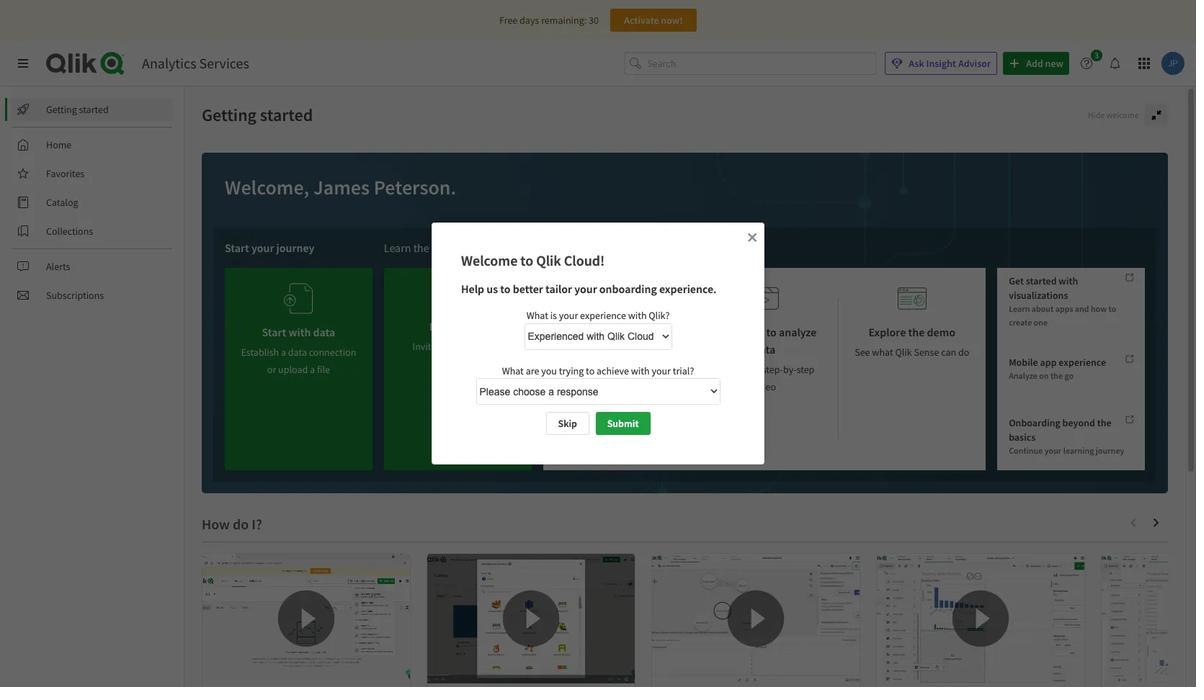 Task type: describe. For each thing, give the bounding box(es) containing it.
analyze sample data experience data to insights
[[561, 325, 673, 359]]

onboarding
[[1009, 416, 1061, 429]]

analytics services element
[[142, 54, 249, 72]]

one
[[1034, 317, 1048, 328]]

welcome to qlik cloud!
[[461, 252, 605, 270]]

create
[[1009, 317, 1032, 328]]

by-
[[783, 363, 797, 376]]

this
[[745, 363, 760, 376]]

about
[[1032, 303, 1054, 314]]

favorites
[[46, 167, 84, 180]]

trial?
[[673, 364, 694, 377]]

achieve
[[597, 364, 629, 377]]

home
[[46, 138, 72, 151]]

qlik?
[[649, 309, 670, 322]]

started inside get started with visualizations learn about apps and how to create one
[[1026, 275, 1057, 288]]

1 vertical spatial with
[[628, 309, 647, 322]]

1 vertical spatial invite
[[413, 340, 436, 353]]

remaining:
[[541, 14, 587, 27]]

get
[[1009, 275, 1024, 288]]

skip button
[[546, 413, 590, 436]]

what is your experience with qlik?
[[527, 309, 670, 322]]

insight
[[927, 57, 957, 70]]

×
[[747, 226, 758, 247]]

insights
[[640, 346, 673, 359]]

on
[[1040, 371, 1049, 381]]

learn the basics
[[384, 241, 461, 255]]

via
[[463, 340, 475, 353]]

how do i create an app? image
[[203, 554, 410, 684]]

activate
[[624, 14, 659, 27]]

explore the demo see what qlik sense can do
[[855, 325, 970, 359]]

subscriptions
[[46, 289, 104, 302]]

favorites link
[[12, 162, 173, 185]]

how do i define data associations? image
[[652, 554, 860, 684]]

data for learn how to analyze data
[[754, 342, 776, 357]]

days
[[520, 14, 539, 27]]

analytics
[[142, 54, 196, 72]]

learn for learn the basics
[[384, 241, 411, 255]]

you
[[541, 364, 557, 377]]

onboarding beyond the basics continue your learning journey
[[1009, 416, 1125, 456]]

to right 'us'
[[500, 282, 511, 296]]

your right tailor
[[575, 282, 597, 296]]

more resources
[[543, 241, 616, 255]]

1 horizontal spatial data
[[645, 325, 668, 339]]

what
[[872, 346, 893, 359]]

app
[[1040, 356, 1057, 369]]

step-
[[762, 363, 783, 376]]

can
[[941, 346, 957, 359]]

welcome,
[[225, 174, 309, 200]]

are
[[526, 364, 539, 377]]

analyze
[[779, 325, 817, 339]]

see
[[855, 346, 870, 359]]

mobile
[[1009, 356, 1038, 369]]

the inside mobile app experience analyze on the go
[[1051, 371, 1063, 381]]

what for what is your experience with qlik?
[[527, 309, 548, 322]]

skip
[[558, 418, 577, 431]]

sample
[[607, 325, 643, 339]]

tailor
[[546, 282, 572, 296]]

alerts link
[[12, 255, 173, 278]]

start your journey
[[225, 241, 315, 255]]

continue
[[1009, 445, 1043, 456]]

what are you trying to achieve with your trial?
[[502, 364, 694, 377]]

how do i create a visualization? image
[[877, 554, 1085, 684]]

analyze inside mobile app experience analyze on the go
[[1009, 371, 1038, 381]]

demo
[[927, 325, 956, 339]]

analyze inside analyze sample data experience data to insights
[[566, 325, 605, 339]]

to inside learn how to analyze data follow this step-by-step video
[[766, 325, 777, 339]]

better
[[513, 282, 543, 296]]

welcome to qlik sense cloud dialog
[[432, 223, 765, 465]]

and
[[1075, 303, 1090, 314]]

experience
[[561, 346, 607, 359]]

explore
[[869, 325, 906, 339]]

learn for learn how to analyze data follow this step-by-step video
[[712, 325, 741, 339]]

submit button
[[596, 413, 650, 436]]

video
[[753, 381, 776, 394]]

activate now! link
[[610, 9, 697, 32]]

getting started inside navigation pane element
[[46, 103, 109, 116]]

how inside learn how to analyze data follow this step-by-step video
[[743, 325, 764, 339]]

beyond
[[1063, 416, 1095, 429]]

invite users invite users via email.
[[413, 319, 503, 353]]

welcome, james peterson.
[[225, 174, 456, 200]]

ask insight advisor button
[[885, 52, 998, 75]]

navigation pane element
[[0, 92, 184, 313]]

free days remaining: 30
[[500, 14, 599, 27]]

getting started link
[[12, 98, 173, 121]]

learning
[[1064, 445, 1094, 456]]

qlik inside explore the demo see what qlik sense can do
[[895, 346, 912, 359]]

welcome, james peterson. main content
[[185, 86, 1196, 688]]

getting inside welcome, james peterson. main content
[[202, 104, 257, 126]]

advisor
[[959, 57, 991, 70]]

30
[[589, 14, 599, 27]]

step
[[797, 363, 815, 376]]

the inside the onboarding beyond the basics continue your learning journey
[[1097, 416, 1112, 429]]

× button
[[747, 226, 758, 247]]



Task type: locate. For each thing, give the bounding box(es) containing it.
basics inside the onboarding beyond the basics continue your learning journey
[[1009, 431, 1036, 444]]

activate now!
[[624, 14, 683, 27]]

invite down invite users image
[[429, 319, 458, 334]]

with up apps
[[1059, 275, 1079, 288]]

with inside get started with visualizations learn about apps and how to create one
[[1059, 275, 1079, 288]]

start
[[225, 241, 249, 255]]

qlik right what
[[895, 346, 912, 359]]

the right beyond
[[1097, 416, 1112, 429]]

basics up invite users image
[[432, 241, 461, 255]]

to left analyze
[[766, 325, 777, 339]]

2 horizontal spatial learn
[[1009, 303, 1030, 314]]

learn up create
[[1009, 303, 1030, 314]]

learn inside learn how to analyze data follow this step-by-step video
[[712, 325, 741, 339]]

0 horizontal spatial how
[[743, 325, 764, 339]]

getting started
[[46, 103, 109, 116], [202, 104, 313, 126]]

getting inside navigation pane element
[[46, 103, 77, 116]]

hide welcome image
[[1151, 110, 1163, 121]]

1 horizontal spatial getting started
[[202, 104, 313, 126]]

your right is
[[559, 309, 578, 322]]

analytics services
[[142, 54, 249, 72]]

to inside get started with visualizations learn about apps and how to create one
[[1109, 303, 1117, 314]]

1 horizontal spatial getting
[[202, 104, 257, 126]]

to right the and
[[1109, 303, 1117, 314]]

2 horizontal spatial data
[[754, 342, 776, 357]]

experience.
[[659, 282, 717, 296]]

learn down 'peterson.'
[[384, 241, 411, 255]]

your left learning
[[1045, 445, 1062, 456]]

the
[[413, 241, 429, 255], [909, 325, 925, 339], [1051, 371, 1063, 381], [1097, 416, 1112, 429]]

qlik up tailor
[[536, 252, 561, 270]]

subscriptions link
[[12, 284, 173, 307]]

started inside navigation pane element
[[79, 103, 109, 116]]

trying
[[559, 364, 584, 377]]

data inside learn how to analyze data follow this step-by-step video
[[754, 342, 776, 357]]

catalog link
[[12, 191, 173, 214]]

what left is
[[527, 309, 548, 322]]

1 vertical spatial analyze
[[1009, 371, 1038, 381]]

1 horizontal spatial learn
[[712, 325, 741, 339]]

explore the demo image
[[898, 280, 927, 318]]

invite
[[429, 319, 458, 334], [413, 340, 436, 353]]

data for analyze sample data
[[609, 346, 628, 359]]

data up achieve
[[609, 346, 628, 359]]

0 vertical spatial invite
[[429, 319, 458, 334]]

getting started inside welcome, james peterson. main content
[[202, 104, 313, 126]]

0 horizontal spatial getting
[[46, 103, 77, 116]]

how do i use the chart suggestions toggle? image
[[1102, 554, 1196, 684]]

analyze sample data image
[[603, 280, 631, 318]]

0 vertical spatial users
[[460, 319, 486, 334]]

2 vertical spatial learn
[[712, 325, 741, 339]]

1 horizontal spatial experience
[[1059, 356, 1106, 369]]

2 horizontal spatial started
[[1026, 275, 1057, 288]]

mobile app experience analyze on the go
[[1009, 356, 1106, 381]]

sense
[[914, 346, 939, 359]]

1 vertical spatial qlik
[[895, 346, 912, 359]]

getting down services
[[202, 104, 257, 126]]

now!
[[661, 14, 683, 27]]

free
[[500, 14, 518, 27]]

users
[[460, 319, 486, 334], [438, 340, 461, 353]]

how down learn how to analyze data image
[[743, 325, 764, 339]]

go
[[1065, 371, 1074, 381]]

2 vertical spatial with
[[631, 364, 650, 377]]

getting up home
[[46, 103, 77, 116]]

1 horizontal spatial what
[[527, 309, 548, 322]]

getting started up home 'link'
[[46, 103, 109, 116]]

0 horizontal spatial qlik
[[536, 252, 561, 270]]

invite users image
[[443, 274, 472, 312]]

journey inside the onboarding beyond the basics continue your learning journey
[[1096, 445, 1125, 456]]

welcome
[[461, 252, 518, 270]]

your inside the onboarding beyond the basics continue your learning journey
[[1045, 445, 1062, 456]]

your
[[252, 241, 274, 255], [575, 282, 597, 296], [559, 309, 578, 322], [652, 364, 671, 377], [1045, 445, 1062, 456]]

ask
[[909, 57, 925, 70]]

alerts
[[46, 260, 70, 273]]

close sidebar menu image
[[17, 58, 29, 69]]

0 vertical spatial learn
[[384, 241, 411, 255]]

0 horizontal spatial journey
[[276, 241, 315, 255]]

ask insight advisor
[[909, 57, 991, 70]]

analyze
[[566, 325, 605, 339], [1009, 371, 1038, 381]]

learn
[[384, 241, 411, 255], [1009, 303, 1030, 314], [712, 325, 741, 339]]

journey right learning
[[1096, 445, 1125, 456]]

invite left via
[[413, 340, 436, 353]]

collections
[[46, 225, 93, 238]]

is
[[550, 309, 557, 322]]

experience up go
[[1059, 356, 1106, 369]]

journey right start
[[276, 241, 315, 255]]

1 horizontal spatial qlik
[[895, 346, 912, 359]]

1 vertical spatial how
[[743, 325, 764, 339]]

what left 'are'
[[502, 364, 524, 377]]

basics
[[432, 241, 461, 255], [1009, 431, 1036, 444]]

1 vertical spatial journey
[[1096, 445, 1125, 456]]

learn how to analyze data image
[[750, 280, 779, 318]]

searchbar element
[[624, 52, 877, 75]]

home link
[[12, 133, 173, 156]]

to right trying
[[586, 364, 595, 377]]

the down 'peterson.'
[[413, 241, 429, 255]]

0 horizontal spatial analyze
[[566, 325, 605, 339]]

how inside get started with visualizations learn about apps and how to create one
[[1091, 303, 1107, 314]]

1 horizontal spatial how
[[1091, 303, 1107, 314]]

the inside explore the demo see what qlik sense can do
[[909, 325, 925, 339]]

users up via
[[460, 319, 486, 334]]

0 horizontal spatial started
[[79, 103, 109, 116]]

to down sample
[[630, 346, 638, 359]]

learn inside get started with visualizations learn about apps and how to create one
[[1009, 303, 1030, 314]]

getting started down services
[[202, 104, 313, 126]]

learn how to analyze data follow this step-by-step video
[[712, 325, 817, 394]]

follow
[[715, 363, 743, 376]]

qlik inside welcome to qlik sense cloud dialog
[[536, 252, 561, 270]]

Search text field
[[647, 52, 877, 75]]

experience up sample
[[580, 309, 626, 322]]

to inside analyze sample data experience data to insights
[[630, 346, 638, 359]]

experience inside mobile app experience analyze on the go
[[1059, 356, 1106, 369]]

1 horizontal spatial analyze
[[1009, 371, 1038, 381]]

0 vertical spatial with
[[1059, 275, 1079, 288]]

apps
[[1056, 303, 1074, 314]]

collections link
[[12, 220, 173, 243]]

do
[[959, 346, 970, 359]]

analyze up the 'experience'
[[566, 325, 605, 339]]

with up sample
[[628, 309, 647, 322]]

how do i load data into an app? image
[[427, 554, 635, 684]]

submit
[[607, 418, 639, 431]]

the left go
[[1051, 371, 1063, 381]]

with down insights
[[631, 364, 650, 377]]

data down qlik?
[[645, 325, 668, 339]]

help us to better tailor your onboarding experience.
[[461, 282, 717, 296]]

email.
[[477, 340, 503, 353]]

0 horizontal spatial what
[[502, 364, 524, 377]]

help
[[461, 282, 484, 296]]

analyze down mobile in the bottom right of the page
[[1009, 371, 1038, 381]]

how
[[1091, 303, 1107, 314], [743, 325, 764, 339]]

started
[[79, 103, 109, 116], [260, 104, 313, 126], [1026, 275, 1057, 288]]

the up the sense
[[909, 325, 925, 339]]

resources
[[570, 241, 616, 255]]

qlik
[[536, 252, 561, 270], [895, 346, 912, 359]]

experience inside welcome to qlik sense cloud dialog
[[580, 309, 626, 322]]

1 horizontal spatial basics
[[1009, 431, 1036, 444]]

0 vertical spatial qlik
[[536, 252, 561, 270]]

cloud!
[[564, 252, 605, 270]]

1 vertical spatial basics
[[1009, 431, 1036, 444]]

0 vertical spatial experience
[[580, 309, 626, 322]]

us
[[487, 282, 498, 296]]

0 vertical spatial analyze
[[566, 325, 605, 339]]

0 vertical spatial how
[[1091, 303, 1107, 314]]

get started with visualizations learn about apps and how to create one
[[1009, 275, 1117, 328]]

how right the and
[[1091, 303, 1107, 314]]

1 vertical spatial users
[[438, 340, 461, 353]]

1 vertical spatial experience
[[1059, 356, 1106, 369]]

your down insights
[[652, 364, 671, 377]]

0 horizontal spatial experience
[[580, 309, 626, 322]]

data up step-
[[754, 342, 776, 357]]

1 horizontal spatial journey
[[1096, 445, 1125, 456]]

0 horizontal spatial data
[[609, 346, 628, 359]]

what
[[527, 309, 548, 322], [502, 364, 524, 377]]

0 vertical spatial basics
[[432, 241, 461, 255]]

what for what are you trying to achieve with your trial?
[[502, 364, 524, 377]]

0 vertical spatial what
[[527, 309, 548, 322]]

visualizations
[[1009, 289, 1069, 302]]

0 horizontal spatial basics
[[432, 241, 461, 255]]

catalog
[[46, 196, 78, 209]]

0 vertical spatial journey
[[276, 241, 315, 255]]

basics up continue
[[1009, 431, 1036, 444]]

learn up follow
[[712, 325, 741, 339]]

to up better
[[521, 252, 534, 270]]

services
[[199, 54, 249, 72]]

journey
[[276, 241, 315, 255], [1096, 445, 1125, 456]]

peterson.
[[374, 174, 456, 200]]

experience
[[580, 309, 626, 322], [1059, 356, 1106, 369]]

more
[[543, 241, 567, 255]]

0 horizontal spatial learn
[[384, 241, 411, 255]]

1 horizontal spatial started
[[260, 104, 313, 126]]

getting
[[46, 103, 77, 116], [202, 104, 257, 126]]

users left via
[[438, 340, 461, 353]]

0 horizontal spatial getting started
[[46, 103, 109, 116]]

1 vertical spatial learn
[[1009, 303, 1030, 314]]

1 vertical spatial what
[[502, 364, 524, 377]]

your right start
[[252, 241, 274, 255]]



Task type: vqa. For each thing, say whether or not it's contained in the screenshot.
TAB LIST
no



